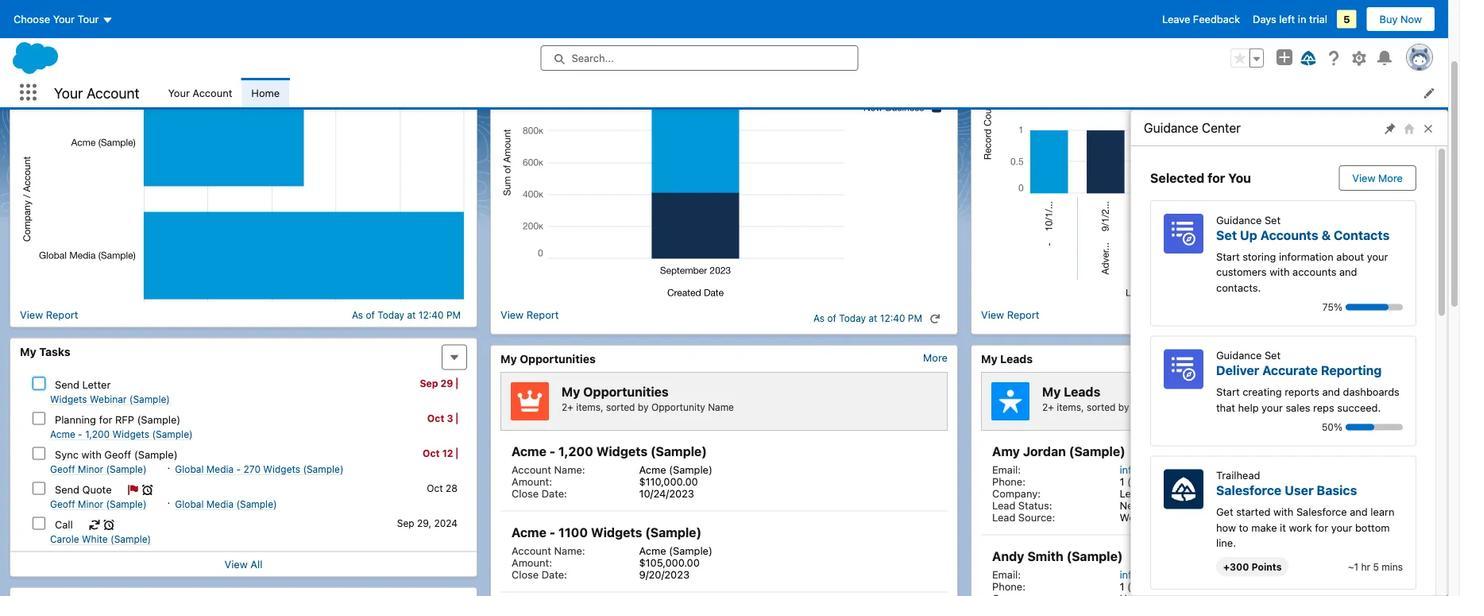 Task type: vqa. For each thing, say whether or not it's contained in the screenshot.
reports
yes



Task type: locate. For each thing, give the bounding box(es) containing it.
1 info@salesforce.com link from the top
[[1120, 464, 1221, 476]]

0 vertical spatial acme (sample)
[[639, 464, 713, 476]]

my leads
[[982, 353, 1033, 366]]

with up it
[[1274, 506, 1294, 518]]

name: down 1100
[[554, 545, 585, 557]]

(sample) down sync with geoff (sample) on the bottom left of the page
[[106, 464, 147, 475]]

0 horizontal spatial salesforce
[[1217, 483, 1282, 498]]

andy smith (sample)
[[993, 549, 1124, 564]]

name: up 1100
[[554, 464, 585, 476]]

1 1 from the top
[[1120, 476, 1125, 488]]

geoff up the call link
[[50, 499, 75, 510]]

lee
[[1120, 488, 1138, 500]]

3 view report link from the left
[[982, 309, 1040, 328]]

send
[[55, 379, 79, 391], [55, 484, 79, 496]]

1 vertical spatial oct
[[423, 448, 440, 459]]

2+ up the 'jordan'
[[1043, 402, 1055, 413]]

geoff
[[104, 449, 131, 461], [50, 464, 75, 475], [50, 499, 75, 510]]

2 info@salesforce.com link from the top
[[1120, 569, 1221, 581]]

geoff minor (sample) link down quote
[[50, 499, 147, 511]]

guidance inside guidance set set up accounts & contacts start storing information about your customers with accounts and contacts.
[[1217, 214, 1263, 226]]

1
[[1120, 476, 1125, 488], [1120, 581, 1125, 593]]

view report link up my leads link
[[982, 309, 1040, 328]]

your left bottom
[[1332, 521, 1353, 533]]

2+ inside my leads 2+ items, sorted by name
[[1043, 402, 1055, 413]]

as for team
[[814, 313, 825, 324]]

sep for sep 29
[[420, 378, 438, 389]]

pm up 29
[[447, 310, 461, 321]]

new
[[1120, 500, 1142, 512]]

show more my opportunities records element
[[924, 352, 948, 364]]

1 vertical spatial geoff minor (sample)
[[50, 499, 147, 510]]

geoff minor (sample) for global media (sample)
[[50, 499, 147, 510]]

1 geoff minor (sample) link from the top
[[50, 464, 147, 476]]

1 vertical spatial guidance
[[1217, 214, 1263, 226]]

2 667- from the top
[[1158, 581, 1182, 593]]

global for global media - 270 widgets (sample)
[[175, 464, 204, 475]]

1 info@salesforce.com from the top
[[1120, 464, 1221, 476]]

acme (sample) for acme - 1,200 widgets (sample)
[[639, 464, 713, 476]]

email: for andy
[[993, 569, 1022, 581]]

name
[[708, 402, 734, 413], [1133, 402, 1159, 413]]

1 vertical spatial acme - 1,200 widgets (sample)
[[512, 444, 707, 459]]

start inside guidance set deliver accurate reporting start creating reports and dashboards that help your sales reps succeed.
[[1217, 386, 1240, 398]]

1 report from the left
[[46, 309, 78, 321]]

1 horizontal spatial 12:​40
[[881, 313, 906, 324]]

1 close date: from the top
[[512, 488, 567, 500]]

and down about
[[1340, 266, 1358, 278]]

pm
[[447, 310, 461, 321], [908, 313, 923, 324], [1389, 313, 1404, 324]]

report for person
[[46, 309, 78, 321]]

2 progress bar image from the top
[[1347, 424, 1375, 430]]

date: down 1100
[[542, 569, 567, 581]]

as of today at 12:​40 pm up sep 29
[[352, 310, 461, 321]]

and inside trailhead salesforce user basics get started with salesforce and learn how to make it work for your bottom line.
[[1351, 506, 1369, 518]]

and up reps
[[1323, 386, 1341, 398]]

oct left 28
[[427, 483, 443, 494]]

(sample) down acme - 1,200 widgets (sample) link at the left
[[134, 449, 178, 461]]

2 view report from the left
[[501, 309, 559, 321]]

account name: for 1100
[[512, 545, 585, 557]]

1 vertical spatial leads
[[1001, 353, 1033, 366]]

1 horizontal spatial for
[[1208, 171, 1226, 186]]

0 vertical spatial progress bar image
[[1347, 304, 1389, 310]]

2 items, from the left
[[1057, 402, 1085, 413]]

progress bar progress bar
[[1347, 304, 1404, 310], [1347, 424, 1404, 430]]

2 horizontal spatial today
[[1321, 313, 1347, 324]]

source
[[1033, 45, 1072, 58]]

1 minor from the top
[[78, 464, 103, 475]]

(800) for andy smith (sample)
[[1128, 581, 1155, 593]]

1 email: from the top
[[993, 464, 1022, 476]]

2 geoff minor (sample) from the top
[[50, 499, 147, 510]]

0 vertical spatial send
[[55, 379, 79, 391]]

1 send from the top
[[55, 379, 79, 391]]

info@salesforce.com down line.
[[1120, 569, 1221, 581]]

your inside trailhead salesforce user basics get started with salesforce and learn how to make it work for your bottom line.
[[1332, 521, 1353, 533]]

name: for 1,200
[[554, 464, 585, 476]]

1 vertical spatial progress bar progress bar
[[1347, 424, 1404, 430]]

1 horizontal spatial items,
[[1057, 402, 1085, 413]]

0 horizontal spatial by
[[638, 402, 649, 413]]

0 horizontal spatial 1,200
[[85, 429, 110, 440]]

1 vertical spatial progress bar image
[[1347, 424, 1375, 430]]

buy now button
[[1367, 6, 1436, 32]]

1 start from the top
[[1217, 250, 1240, 262]]

0 vertical spatial geoff
[[104, 449, 131, 461]]

2 horizontal spatial of
[[1309, 313, 1318, 324]]

2 lead from the top
[[993, 512, 1016, 523]]

close for acme - 1,200 widgets (sample)
[[512, 488, 539, 500]]

mins
[[1383, 561, 1404, 572]]

info@salesforce.com for andy smith (sample)
[[1120, 569, 1221, 581]]

set for set
[[1265, 214, 1281, 226]]

your down "creating" on the right
[[1262, 401, 1284, 413]]

1 phone: from the top
[[993, 476, 1026, 488]]

667- for amy jordan (sample)
[[1158, 476, 1182, 488]]

12:​40 up sep 29
[[419, 310, 444, 321]]

sorted left opportunity on the left
[[606, 402, 635, 413]]

0 vertical spatial for
[[1208, 171, 1226, 186]]

1 more link from the left
[[924, 352, 948, 364]]

1 1 (800) 667-6389 from the top
[[1120, 476, 1208, 488]]

0 horizontal spatial view report link
[[20, 309, 78, 321]]

lead status:
[[993, 500, 1053, 512]]

up
[[1241, 227, 1258, 242]]

and inside guidance set set up accounts & contacts start storing information about your customers with accounts and contacts.
[[1340, 266, 1358, 278]]

2 phone: from the top
[[993, 581, 1026, 593]]

2 vertical spatial set
[[1265, 349, 1281, 361]]

items, inside my opportunities 2+ items, sorted by opportunity name
[[576, 402, 604, 413]]

progress bar progress bar for set up accounts & contacts
[[1347, 304, 1404, 310]]

and inside guidance set deliver accurate reporting start creating reports and dashboards that help your sales reps succeed.
[[1323, 386, 1341, 398]]

0 vertical spatial close date:
[[512, 488, 567, 500]]

1 vertical spatial start
[[1217, 386, 1240, 398]]

opportunities inside my opportunities 2+ items, sorted by opportunity name
[[584, 384, 669, 400]]

1 up new
[[1120, 476, 1125, 488]]

items, for leads
[[1057, 402, 1085, 413]]

6389 for amy jordan (sample)
[[1182, 476, 1208, 488]]

1 horizontal spatial sep
[[420, 378, 438, 389]]

2 horizontal spatial your
[[1368, 250, 1389, 262]]

view inside button
[[1353, 172, 1376, 184]]

sorted up the amy jordan (sample) at the right bottom of page
[[1087, 402, 1116, 413]]

email: down amy
[[993, 464, 1022, 476]]

as of today at 12:​40 pm left text default icon
[[814, 313, 923, 324]]

0 horizontal spatial 5
[[1344, 13, 1351, 25]]

report up "my opportunities"
[[527, 309, 559, 321]]

2+
[[562, 402, 574, 413], [1043, 402, 1055, 413]]

feedback
[[1194, 13, 1241, 25]]

1 horizontal spatial 5
[[1374, 561, 1380, 572]]

by left opportunity on the left
[[638, 402, 649, 413]]

2 close date: from the top
[[512, 569, 567, 581]]

basics
[[1318, 483, 1358, 498]]

close date: down 1100
[[512, 569, 567, 581]]

of
[[366, 310, 375, 321], [828, 313, 837, 324], [1309, 313, 1318, 324]]

view left all in the left of the page
[[225, 559, 248, 571]]

(800) down website
[[1128, 581, 1155, 593]]

2 more link from the left
[[1405, 352, 1429, 364]]

sorted inside my opportunities 2+ items, sorted by opportunity name
[[606, 402, 635, 413]]

email: down andy
[[993, 569, 1022, 581]]

items, for opportunities
[[576, 402, 604, 413]]

1 6389 from the top
[[1182, 476, 1208, 488]]

view report
[[20, 309, 78, 321], [501, 309, 559, 321], [982, 309, 1040, 321]]

my opportunities link
[[501, 352, 596, 366]]

at for leads by source
[[1350, 313, 1359, 324]]

for for planning
[[99, 414, 112, 426]]

2 horizontal spatial 12:​40
[[1361, 313, 1387, 324]]

1 vertical spatial opportunities
[[584, 384, 669, 400]]

view report for sales
[[20, 309, 78, 321]]

amy jordan (sample)
[[993, 444, 1126, 459]]

1 vertical spatial global
[[175, 499, 204, 510]]

more up contacts
[[1379, 172, 1404, 184]]

1 vertical spatial geoff minor (sample) link
[[50, 499, 147, 511]]

person
[[52, 45, 90, 58]]

team pipeline
[[501, 45, 577, 58]]

progress bar progress bar for deliver accurate reporting
[[1347, 424, 1404, 430]]

5 right hr
[[1374, 561, 1380, 572]]

media left 270
[[207, 464, 234, 475]]

(sample) down quote
[[106, 499, 147, 510]]

phone: down andy
[[993, 581, 1026, 593]]

667- down website
[[1158, 581, 1182, 593]]

media down global media - 270 widgets (sample) link
[[207, 499, 234, 510]]

send inside the send letter widgets webinar (sample)
[[55, 379, 79, 391]]

2 horizontal spatial as
[[1295, 313, 1306, 324]]

2 horizontal spatial view report
[[982, 309, 1040, 321]]

report up tasks
[[46, 309, 78, 321]]

in
[[1299, 13, 1307, 25]]

1 geoff minor (sample) from the top
[[50, 464, 147, 475]]

close date: up 1100
[[512, 488, 567, 500]]

set for deliver
[[1265, 349, 1281, 361]]

0 vertical spatial close
[[512, 488, 539, 500]]

1 vertical spatial 1 (800) 667-6389
[[1120, 581, 1208, 593]]

close for acme - 1100 widgets (sample)
[[512, 569, 539, 581]]

1 progress bar image from the top
[[1347, 304, 1389, 310]]

choose your tour
[[14, 13, 99, 25]]

group
[[1231, 48, 1265, 68]]

widgets
[[50, 394, 87, 405], [112, 429, 150, 440], [597, 444, 648, 459], [263, 464, 300, 475], [591, 525, 643, 541]]

1 vertical spatial acme (sample)
[[639, 545, 713, 557]]

2 horizontal spatial at
[[1350, 313, 1359, 324]]

2 progress bar progress bar from the top
[[1347, 424, 1404, 430]]

start inside guidance set set up accounts & contacts start storing information about your customers with accounts and contacts.
[[1217, 250, 1240, 262]]

date:
[[542, 488, 567, 500], [542, 569, 567, 581]]

1 vertical spatial (800)
[[1128, 581, 1155, 593]]

more inside button
[[1379, 172, 1404, 184]]

1 horizontal spatial name
[[1133, 402, 1159, 413]]

acme (sample) up 9/20/2023
[[639, 545, 713, 557]]

1 progress bar progress bar from the top
[[1347, 304, 1404, 310]]

2 1 from the top
[[1120, 581, 1125, 593]]

customers
[[1217, 266, 1268, 278]]

more link down text default icon
[[924, 352, 948, 364]]

report for pipeline
[[527, 309, 559, 321]]

choose
[[14, 13, 50, 25]]

salesforce user basics link
[[1217, 483, 1358, 498]]

global down global media - 270 widgets (sample) link
[[175, 499, 204, 510]]

lead left status:
[[993, 500, 1016, 512]]

2 sorted from the left
[[1087, 402, 1116, 413]]

salesforce
[[1217, 483, 1282, 498], [1297, 506, 1348, 518]]

667- left inc
[[1158, 476, 1182, 488]]

0 vertical spatial start
[[1217, 250, 1240, 262]]

sorted for leads
[[1087, 402, 1116, 413]]

progress bar image right 75% at the bottom of the page
[[1347, 304, 1389, 310]]

2 send from the top
[[55, 484, 79, 496]]

and
[[1340, 266, 1358, 278], [1323, 386, 1341, 398], [1351, 506, 1369, 518]]

tasks
[[39, 345, 70, 358]]

date: up 1100
[[542, 488, 567, 500]]

phone: up lead status:
[[993, 476, 1026, 488]]

0 horizontal spatial view report
[[20, 309, 78, 321]]

1 horizontal spatial report
[[527, 309, 559, 321]]

1 vertical spatial set
[[1217, 227, 1238, 242]]

1 horizontal spatial more
[[1379, 172, 1404, 184]]

0 vertical spatial 5
[[1344, 13, 1351, 25]]

1 vertical spatial 667-
[[1158, 581, 1182, 593]]

1 vertical spatial close date:
[[512, 569, 567, 581]]

sorted inside my leads 2+ items, sorted by name
[[1087, 402, 1116, 413]]

2 global from the top
[[175, 499, 204, 510]]

1 horizontal spatial 1,200
[[559, 444, 594, 459]]

view up my leads
[[982, 309, 1005, 321]]

0 vertical spatial 1,200
[[85, 429, 110, 440]]

2 vertical spatial and
[[1351, 506, 1369, 518]]

1 vertical spatial 6389
[[1182, 581, 1208, 593]]

with inside guidance set set up accounts & contacts start storing information about your customers with accounts and contacts.
[[1270, 266, 1291, 278]]

2 media from the top
[[207, 499, 234, 510]]

progress bar progress bar down succeed.
[[1347, 424, 1404, 430]]

2 date: from the top
[[542, 569, 567, 581]]

0 horizontal spatial items,
[[576, 402, 604, 413]]

1 vertical spatial your
[[1262, 401, 1284, 413]]

progress bar image for deliver accurate reporting
[[1347, 424, 1375, 430]]

0 vertical spatial opportunities
[[520, 353, 596, 366]]

send letter widgets webinar (sample)
[[50, 379, 170, 405]]

global media - 270 widgets (sample)
[[175, 464, 344, 475]]

amount: for acme - 1100 widgets (sample)
[[512, 557, 552, 569]]

account inside list
[[193, 87, 232, 99]]

with right sync
[[81, 449, 102, 461]]

items,
[[576, 402, 604, 413], [1057, 402, 1085, 413]]

buy
[[1380, 13, 1399, 25]]

acme - 1100 widgets (sample)
[[512, 525, 702, 541]]

1 vertical spatial phone:
[[993, 581, 1026, 593]]

creating
[[1243, 386, 1283, 398]]

as of today at 12:​40 pm for team pipeline
[[814, 313, 923, 324]]

1 horizontal spatial salesforce
[[1297, 506, 1348, 518]]

by
[[1017, 45, 1030, 58], [638, 402, 649, 413], [1119, 402, 1130, 413]]

1 for amy jordan (sample)
[[1120, 476, 1125, 488]]

set up accounts & contacts link
[[1217, 227, 1391, 242]]

0 horizontal spatial sorted
[[606, 402, 635, 413]]

carole
[[50, 534, 79, 545]]

2 view report link from the left
[[501, 309, 559, 328]]

1 view report link from the left
[[20, 309, 78, 321]]

minor down quote
[[78, 499, 103, 510]]

more down text default icon
[[924, 352, 948, 364]]

carole white (sample)
[[50, 534, 151, 545]]

pm for leads by source
[[1389, 313, 1404, 324]]

send left letter
[[55, 379, 79, 391]]

2+ down "my opportunities"
[[562, 402, 574, 413]]

2+ inside my opportunities 2+ items, sorted by opportunity name
[[562, 402, 574, 413]]

with down "storing"
[[1270, 266, 1291, 278]]

0 vertical spatial minor
[[78, 464, 103, 475]]

2 horizontal spatial for
[[1316, 521, 1329, 533]]

info@salesforce.com link up enterprise,
[[1120, 464, 1221, 476]]

lead down company:
[[993, 512, 1016, 523]]

2 account name: from the top
[[512, 545, 585, 557]]

lee enterprise, inc
[[1120, 488, 1210, 500]]

1 horizontal spatial acme - 1,200 widgets (sample)
[[512, 444, 707, 459]]

info@salesforce.com link down line.
[[1120, 569, 1221, 581]]

by up the amy jordan (sample) at the right bottom of page
[[1119, 402, 1130, 413]]

guidance for guidance center
[[1145, 120, 1199, 136]]

0 vertical spatial name:
[[554, 464, 585, 476]]

~1 hr 5 mins
[[1349, 561, 1404, 572]]

2 6389 from the top
[[1182, 581, 1208, 593]]

guidance up up
[[1217, 214, 1263, 226]]

1 close from the top
[[512, 488, 539, 500]]

0 vertical spatial set
[[1265, 214, 1281, 226]]

3 report from the left
[[1008, 309, 1040, 321]]

salesforce down trailhead
[[1217, 483, 1282, 498]]

leads inside my leads 2+ items, sorted by name
[[1065, 384, 1101, 400]]

2 geoff minor (sample) link from the top
[[50, 499, 147, 511]]

geoff minor (sample) up quote
[[50, 464, 147, 475]]

leads for my leads 2+ items, sorted by name
[[1065, 384, 1101, 400]]

media
[[207, 464, 234, 475], [207, 499, 234, 510]]

info@salesforce.com
[[1120, 464, 1221, 476], [1120, 569, 1221, 581]]

guidance inside guidance set deliver accurate reporting start creating reports and dashboards that help your sales reps succeed.
[[1217, 349, 1263, 361]]

1 vertical spatial info@salesforce.com link
[[1120, 569, 1221, 581]]

acme
[[50, 429, 75, 440], [512, 444, 547, 459], [639, 464, 667, 476], [512, 525, 547, 541], [639, 545, 667, 557]]

1 (800) 667-6389 up new
[[1120, 476, 1208, 488]]

minor up quote
[[78, 464, 103, 475]]

1 media from the top
[[207, 464, 234, 475]]

0 horizontal spatial today
[[378, 310, 405, 321]]

text default image
[[930, 314, 941, 325]]

view report link up my tasks at left bottom
[[20, 309, 78, 321]]

view report for leads
[[982, 309, 1040, 321]]

0 horizontal spatial sep
[[397, 518, 415, 529]]

geoff minor (sample) link up quote
[[50, 464, 147, 476]]

view report up "my opportunities"
[[501, 309, 559, 321]]

oct for send quote
[[427, 483, 443, 494]]

0 vertical spatial 1
[[1120, 476, 1125, 488]]

guidance set set up accounts & contacts start storing information about your customers with accounts and contacts.
[[1217, 214, 1391, 293]]

my for my opportunities
[[501, 353, 517, 366]]

for inside trailhead salesforce user basics get started with salesforce and learn how to make it work for your bottom line.
[[1316, 521, 1329, 533]]

view up my tasks at left bottom
[[20, 309, 43, 321]]

6389 for andy smith (sample)
[[1182, 581, 1208, 593]]

view for leads by source
[[982, 309, 1005, 321]]

oct left '12'
[[423, 448, 440, 459]]

more link for acme - 1,200 widgets (sample)
[[924, 352, 948, 364]]

geoff for global media - 270 widgets (sample)
[[50, 464, 75, 475]]

email:
[[993, 464, 1022, 476], [993, 569, 1022, 581]]

view report link up "my opportunities"
[[501, 309, 559, 328]]

acme (sample) up 10/24/2023
[[639, 464, 713, 476]]

your down contacts
[[1368, 250, 1389, 262]]

1 account name: from the top
[[512, 464, 585, 476]]

2 vertical spatial your
[[1332, 521, 1353, 533]]

2 acme (sample) from the top
[[639, 545, 713, 557]]

1 (800) 667-6389 for andy smith (sample)
[[1120, 581, 1208, 593]]

0 vertical spatial email:
[[993, 464, 1022, 476]]

by inside my opportunities 2+ items, sorted by opportunity name
[[638, 402, 649, 413]]

1 date: from the top
[[542, 488, 567, 500]]

1 2+ from the left
[[562, 402, 574, 413]]

as of today at 12:​40 pm
[[352, 310, 461, 321], [814, 313, 923, 324], [1295, 313, 1404, 324]]

leads by source
[[982, 45, 1072, 58]]

(sample) up 9/20/2023
[[669, 545, 713, 557]]

0 vertical spatial with
[[1270, 266, 1291, 278]]

days left in trial
[[1254, 13, 1328, 25]]

1 acme (sample) from the top
[[639, 464, 713, 476]]

my leads link
[[982, 352, 1033, 366]]

today for team
[[840, 313, 867, 324]]

1 lead from the top
[[993, 500, 1016, 512]]

1 items, from the left
[[576, 402, 604, 413]]

5
[[1344, 13, 1351, 25], [1374, 561, 1380, 572]]

1 vertical spatial for
[[99, 414, 112, 426]]

your account down activity
[[54, 84, 139, 101]]

oct left 3
[[428, 413, 445, 424]]

items, inside my leads 2+ items, sorted by name
[[1057, 402, 1085, 413]]

by inside my leads 2+ items, sorted by name
[[1119, 402, 1130, 413]]

1 name from the left
[[708, 402, 734, 413]]

3 view report from the left
[[982, 309, 1040, 321]]

29
[[441, 378, 453, 389]]

1 name: from the top
[[554, 464, 585, 476]]

more down text default image
[[1405, 352, 1429, 364]]

reporting
[[1322, 363, 1383, 378]]

2 info@salesforce.com from the top
[[1120, 569, 1221, 581]]

jordan
[[1024, 444, 1067, 459]]

2 close from the top
[[512, 569, 539, 581]]

(800)
[[1128, 476, 1155, 488], [1128, 581, 1155, 593]]

0 vertical spatial guidance
[[1145, 120, 1199, 136]]

smith
[[1028, 549, 1064, 564]]

(sample) up rfp
[[129, 394, 170, 405]]

1 horizontal spatial view report link
[[501, 309, 559, 328]]

2 vertical spatial leads
[[1065, 384, 1101, 400]]

account name: up 1100
[[512, 464, 585, 476]]

my opportunities 2+ items, sorted by opportunity name
[[562, 384, 734, 413]]

0 vertical spatial oct
[[428, 413, 445, 424]]

global up "global media (sample)"
[[175, 464, 204, 475]]

geoff minor (sample) link for global media - 270 widgets (sample)
[[50, 464, 147, 476]]

amount: for acme - 1,200 widgets (sample)
[[512, 476, 552, 488]]

account name: down 1100
[[512, 545, 585, 557]]

set inside guidance set deliver accurate reporting start creating reports and dashboards that help your sales reps succeed.
[[1265, 349, 1281, 361]]

2 (800) from the top
[[1128, 581, 1155, 593]]

1 horizontal spatial as
[[814, 313, 825, 324]]

sales
[[20, 45, 50, 58]]

1 667- from the top
[[1158, 476, 1182, 488]]

12:​40
[[419, 310, 444, 321], [881, 313, 906, 324], [1361, 313, 1387, 324]]

progress bar image
[[1347, 304, 1389, 310], [1347, 424, 1375, 430]]

1 vertical spatial 1
[[1120, 581, 1125, 593]]

your account link
[[159, 78, 242, 107]]

user
[[1285, 483, 1315, 498]]

5 right trial
[[1344, 13, 1351, 25]]

set left up
[[1217, 227, 1238, 242]]

2 name: from the top
[[554, 545, 585, 557]]

(sample) right rfp
[[137, 414, 181, 426]]

1 vertical spatial close
[[512, 569, 539, 581]]

(sample) right white
[[111, 534, 151, 545]]

0 horizontal spatial name
[[708, 402, 734, 413]]

0 vertical spatial 1 (800) 667-6389
[[1120, 476, 1208, 488]]

list
[[159, 78, 1449, 107]]

your inside guidance set set up accounts & contacts start storing information about your customers with accounts and contacts.
[[1368, 250, 1389, 262]]

1 (800) from the top
[[1128, 476, 1155, 488]]

geoff down sync
[[50, 464, 75, 475]]

12:​40 left text default image
[[1361, 313, 1387, 324]]

0 vertical spatial phone:
[[993, 476, 1026, 488]]

your
[[53, 13, 75, 25], [54, 84, 83, 101], [168, 87, 190, 99]]

(800) up new
[[1128, 476, 1155, 488]]

2 horizontal spatial view report link
[[982, 309, 1040, 328]]

1 vertical spatial geoff
[[50, 464, 75, 475]]

(sample) down planning for rfp (sample)
[[152, 429, 193, 440]]

1 horizontal spatial today
[[840, 313, 867, 324]]

close
[[512, 488, 539, 500], [512, 569, 539, 581]]

1 view report from the left
[[20, 309, 78, 321]]

text default image
[[1411, 314, 1422, 325]]

2 start from the top
[[1217, 386, 1240, 398]]

sep left "29,"
[[397, 518, 415, 529]]

1 vertical spatial send
[[55, 484, 79, 496]]

view up contacts
[[1353, 172, 1376, 184]]

widgets webinar (sample) link
[[50, 394, 170, 406]]

&
[[1322, 227, 1332, 242]]

0 vertical spatial info@salesforce.com link
[[1120, 464, 1221, 476]]

1 horizontal spatial as of today at 12:​40 pm
[[814, 313, 923, 324]]

oct 28
[[427, 483, 458, 494]]

by for amy jordan (sample)
[[1119, 402, 1130, 413]]

0 horizontal spatial your
[[1262, 401, 1284, 413]]

1 vertical spatial salesforce
[[1297, 506, 1348, 518]]

2 report from the left
[[527, 309, 559, 321]]

2 minor from the top
[[78, 499, 103, 510]]

1 sorted from the left
[[606, 402, 635, 413]]

1 horizontal spatial 2+
[[1043, 402, 1055, 413]]

10/24/2023
[[639, 488, 695, 500]]

2 horizontal spatial pm
[[1389, 313, 1404, 324]]

sep 29, 2024
[[397, 518, 458, 529]]

667-
[[1158, 476, 1182, 488], [1158, 581, 1182, 593]]

1 (800) 667-6389 for amy jordan (sample)
[[1120, 476, 1208, 488]]

date: for 1,200
[[542, 488, 567, 500]]

2 amount: from the top
[[512, 557, 552, 569]]

report up my leads link
[[1008, 309, 1040, 321]]

view report up my tasks at left bottom
[[20, 309, 78, 321]]

1 amount: from the top
[[512, 476, 552, 488]]

sales person activity
[[20, 45, 135, 58]]

hr
[[1362, 561, 1371, 572]]

phone: for amy
[[993, 476, 1026, 488]]

2 name from the left
[[1133, 402, 1159, 413]]

my for my leads
[[982, 353, 998, 366]]

oct 12
[[423, 448, 453, 459]]

2 2+ from the left
[[1043, 402, 1055, 413]]

2 vertical spatial for
[[1316, 521, 1329, 533]]

and up bottom
[[1351, 506, 1369, 518]]

2 1 (800) 667-6389 from the top
[[1120, 581, 1208, 593]]

minor for global media (sample)
[[78, 499, 103, 510]]

for left rfp
[[99, 414, 112, 426]]

1 global from the top
[[175, 464, 204, 475]]

view up "my opportunities"
[[501, 309, 524, 321]]

2 email: from the top
[[993, 569, 1022, 581]]

my for my tasks
[[20, 345, 36, 358]]

your account left home
[[168, 87, 232, 99]]



Task type: describe. For each thing, give the bounding box(es) containing it.
team
[[501, 45, 530, 58]]

as of today at 12:​40 pm for leads by source
[[1295, 313, 1404, 324]]

widgets up $110,000.00
[[597, 444, 648, 459]]

home
[[251, 87, 280, 99]]

planning
[[55, 414, 96, 426]]

white
[[82, 534, 108, 545]]

progress bar image for set up accounts & contacts
[[1347, 304, 1389, 310]]

information
[[1280, 250, 1334, 262]]

guidance for guidance set deliver accurate reporting start creating reports and dashboards that help your sales reps succeed.
[[1217, 349, 1263, 361]]

accounts
[[1261, 227, 1319, 242]]

0 horizontal spatial 12:​40
[[419, 310, 444, 321]]

send letter link
[[55, 379, 111, 391]]

leave feedback
[[1163, 13, 1241, 25]]

accounts
[[1293, 266, 1337, 278]]

0 horizontal spatial acme - 1,200 widgets (sample)
[[50, 429, 193, 440]]

succeed.
[[1338, 401, 1382, 413]]

trailhead
[[1217, 469, 1261, 481]]

view report link for team
[[501, 309, 559, 328]]

selected for you
[[1151, 171, 1252, 186]]

and for basics
[[1351, 506, 1369, 518]]

1 vertical spatial with
[[81, 449, 102, 461]]

view all
[[225, 559, 263, 571]]

270
[[244, 464, 261, 475]]

for for selected
[[1208, 171, 1226, 186]]

0 vertical spatial salesforce
[[1217, 483, 1282, 498]]

(sample) inside 'link'
[[111, 534, 151, 545]]

+300 points
[[1224, 561, 1283, 572]]

report for by
[[1008, 309, 1040, 321]]

center
[[1203, 120, 1242, 136]]

50%
[[1323, 422, 1343, 433]]

letter
[[82, 379, 111, 391]]

0 vertical spatial leads
[[982, 45, 1014, 58]]

my tasks
[[20, 345, 70, 358]]

media for (sample)
[[207, 499, 234, 510]]

(sample) down global media - 270 widgets (sample) link
[[236, 499, 277, 510]]

your inside "dropdown button"
[[53, 13, 75, 25]]

view all link
[[225, 559, 263, 571]]

0 horizontal spatial of
[[366, 310, 375, 321]]

more for amy jordan (sample)
[[1405, 352, 1429, 364]]

(sample) up 10/24/2023
[[669, 464, 713, 476]]

(sample) right smith
[[1067, 549, 1124, 564]]

with inside trailhead salesforce user basics get started with salesforce and learn how to make it work for your bottom line.
[[1274, 506, 1294, 518]]

call link
[[55, 519, 73, 531]]

pipeline
[[533, 45, 577, 58]]

leads for my leads
[[1001, 353, 1033, 366]]

0 horizontal spatial at
[[407, 310, 416, 321]]

send quote
[[55, 484, 112, 496]]

enterprise,
[[1140, 488, 1193, 500]]

my opportunities
[[501, 353, 596, 366]]

webinar
[[90, 394, 127, 405]]

close date: for 1,200
[[512, 488, 567, 500]]

carole white (sample) link
[[50, 534, 151, 546]]

my leads 2+ items, sorted by name
[[1043, 384, 1159, 413]]

view for team pipeline
[[501, 309, 524, 321]]

1 vertical spatial 1,200
[[559, 444, 594, 459]]

global for global media (sample)
[[175, 499, 204, 510]]

lead for lead source:
[[993, 512, 1016, 523]]

my inside my opportunities 2+ items, sorted by opportunity name
[[562, 384, 581, 400]]

widgets inside the send letter widgets webinar (sample)
[[50, 394, 87, 405]]

activity
[[93, 45, 135, 58]]

(sample) up $105,000.00
[[646, 525, 702, 541]]

date: for 1100
[[542, 569, 567, 581]]

geoff for global media (sample)
[[50, 499, 75, 510]]

(sample) up lee
[[1070, 444, 1126, 459]]

(sample) up $110,000.00
[[651, 444, 707, 459]]

search... button
[[541, 45, 859, 71]]

accurate
[[1263, 363, 1319, 378]]

and for accurate
[[1323, 386, 1341, 398]]

2+ for my leads
[[1043, 402, 1055, 413]]

sep for sep 29, 2024
[[397, 518, 415, 529]]

sync with geoff (sample)
[[55, 449, 178, 461]]

you
[[1229, 171, 1252, 186]]

0 horizontal spatial pm
[[447, 310, 461, 321]]

view for sales person activity
[[20, 309, 43, 321]]

reports
[[1286, 386, 1320, 398]]

name inside my opportunities 2+ items, sorted by opportunity name
[[708, 402, 734, 413]]

started
[[1237, 506, 1271, 518]]

(sample) inside the send letter widgets webinar (sample)
[[129, 394, 170, 405]]

reps
[[1314, 401, 1335, 413]]

pm for team pipeline
[[908, 313, 923, 324]]

sync
[[55, 449, 79, 461]]

info@salesforce.com link for amy jordan (sample)
[[1120, 464, 1221, 476]]

(sample) right 270
[[303, 464, 344, 475]]

view report link for leads
[[982, 309, 1040, 328]]

phone: for andy
[[993, 581, 1026, 593]]

tour
[[78, 13, 99, 25]]

oct 3
[[428, 413, 453, 424]]

list containing your account
[[159, 78, 1449, 107]]

leave feedback link
[[1163, 13, 1241, 25]]

0 horizontal spatial your account
[[54, 84, 139, 101]]

at for team pipeline
[[869, 313, 878, 324]]

sep 29
[[420, 378, 453, 389]]

send for send letter widgets webinar (sample)
[[55, 379, 79, 391]]

acme (sample) for acme - 1100 widgets (sample)
[[639, 545, 713, 557]]

how
[[1217, 521, 1237, 533]]

show more my leads records element
[[1405, 352, 1429, 364]]

account name: for 1,200
[[512, 464, 585, 476]]

of for leads
[[1309, 313, 1318, 324]]

geoff minor (sample) for global media - 270 widgets (sample)
[[50, 464, 147, 475]]

search...
[[572, 52, 614, 64]]

website
[[1120, 512, 1159, 523]]

global media (sample)
[[175, 499, 277, 510]]

name inside my leads 2+ items, sorted by name
[[1133, 402, 1159, 413]]

by for acme - 1,200 widgets (sample)
[[638, 402, 649, 413]]

call
[[55, 519, 73, 531]]

points
[[1252, 561, 1283, 572]]

sorted for opportunities
[[606, 402, 635, 413]]

bottom
[[1356, 521, 1391, 533]]

of for team
[[828, 313, 837, 324]]

1 horizontal spatial by
[[1017, 45, 1030, 58]]

widgets right 1100
[[591, 525, 643, 541]]

my inside my leads 2+ items, sorted by name
[[1043, 384, 1062, 400]]

media for -
[[207, 464, 234, 475]]

0 horizontal spatial as of today at 12:​40 pm
[[352, 310, 461, 321]]

guidance center
[[1145, 120, 1242, 136]]

opportunity
[[652, 402, 706, 413]]

9/20/2023
[[639, 569, 690, 581]]

3
[[447, 413, 453, 424]]

help
[[1239, 401, 1260, 413]]

opportunities for my opportunities
[[520, 353, 596, 366]]

(800) for amy jordan (sample)
[[1128, 476, 1155, 488]]

geoff minor (sample) link for global media (sample)
[[50, 499, 147, 511]]

today for leads
[[1321, 313, 1347, 324]]

company:
[[993, 488, 1041, 500]]

andy
[[993, 549, 1025, 564]]

to
[[1240, 521, 1249, 533]]

your inside guidance set deliver accurate reporting start creating reports and dashboards that help your sales reps succeed.
[[1262, 401, 1284, 413]]

1 for andy smith (sample)
[[1120, 581, 1125, 593]]

12:​40 for team pipeline
[[881, 313, 906, 324]]

source:
[[1019, 512, 1056, 523]]

1 horizontal spatial your account
[[168, 87, 232, 99]]

2+ for my opportunities
[[562, 402, 574, 413]]

line.
[[1217, 537, 1237, 549]]

home link
[[242, 78, 289, 107]]

buy now
[[1380, 13, 1423, 25]]

28
[[446, 483, 458, 494]]

opportunities for my opportunities 2+ items, sorted by opportunity name
[[584, 384, 669, 400]]

widgets down rfp
[[112, 429, 150, 440]]

2024
[[434, 518, 458, 529]]

send quote link
[[55, 484, 112, 496]]

view report link for sales
[[20, 309, 78, 321]]

lead for lead status:
[[993, 500, 1016, 512]]

planning for rfp (sample) link
[[55, 414, 181, 426]]

guidance for guidance set set up accounts & contacts start storing information about your customers with accounts and contacts.
[[1217, 214, 1263, 226]]

global media (sample) link
[[175, 499, 277, 511]]

0 horizontal spatial as
[[352, 310, 363, 321]]

selected
[[1151, 171, 1205, 186]]

sales
[[1286, 401, 1311, 413]]

667- for andy smith (sample)
[[1158, 581, 1182, 593]]

send for send quote
[[55, 484, 79, 496]]

amy
[[993, 444, 1021, 459]]

work
[[1290, 521, 1313, 533]]

sync with geoff (sample) link
[[55, 449, 178, 461]]

as for leads
[[1295, 313, 1306, 324]]

close date: for 1100
[[512, 569, 567, 581]]

name: for 1100
[[554, 545, 585, 557]]

12:​40 for leads by source
[[1361, 313, 1387, 324]]

oct for planning for rfp (sample)
[[428, 413, 445, 424]]

minor for global media - 270 widgets (sample)
[[78, 464, 103, 475]]

1 vertical spatial 5
[[1374, 561, 1380, 572]]

lead source:
[[993, 512, 1056, 523]]

info@salesforce.com link for andy smith (sample)
[[1120, 569, 1221, 581]]

29,
[[417, 518, 432, 529]]

acme - 1,200 widgets (sample) link
[[50, 429, 193, 441]]

deliver accurate reporting link
[[1217, 363, 1383, 378]]

view more button
[[1340, 165, 1417, 191]]

view report for team
[[501, 309, 559, 321]]

more for acme - 1,200 widgets (sample)
[[924, 352, 948, 364]]

widgets right 270
[[263, 464, 300, 475]]

more link for amy jordan (sample)
[[1405, 352, 1429, 364]]

email: for amy
[[993, 464, 1022, 476]]

storing
[[1243, 250, 1277, 262]]

info@salesforce.com for amy jordan (sample)
[[1120, 464, 1221, 476]]



